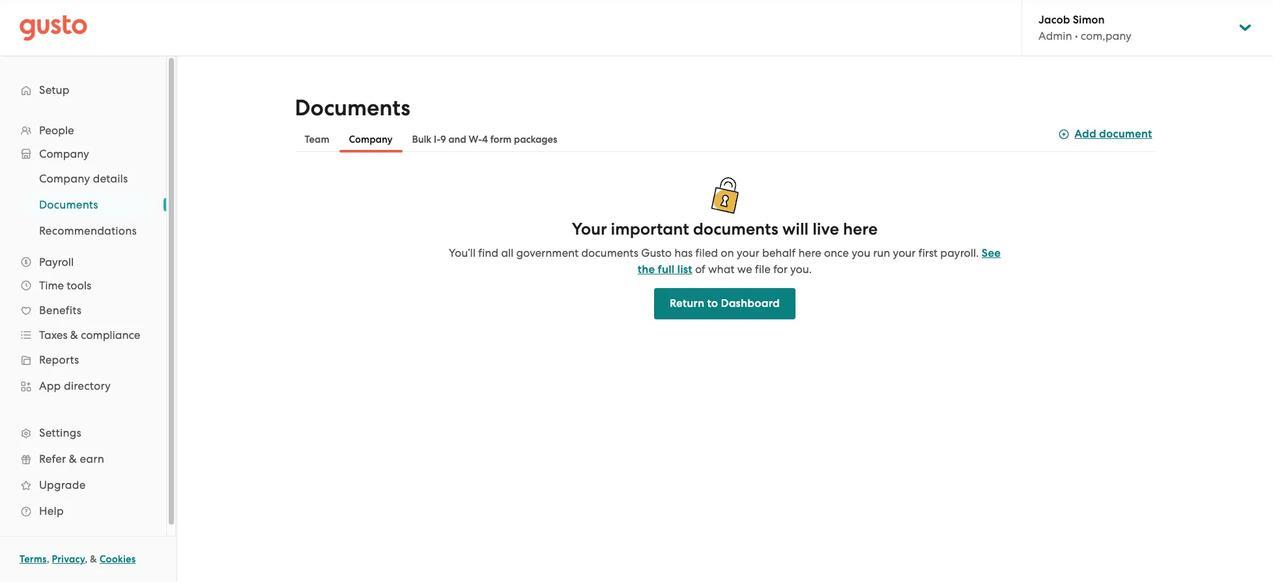 Task type: vqa. For each thing, say whether or not it's contained in the screenshot.
employees
no



Task type: locate. For each thing, give the bounding box(es) containing it.
behalf
[[763, 246, 796, 259]]

payroll.
[[941, 246, 979, 259]]

details
[[93, 172, 128, 185]]

government
[[517, 246, 579, 259]]

0 horizontal spatial here
[[799, 246, 822, 259]]

1 horizontal spatial ,
[[85, 553, 88, 565]]

payroll button
[[13, 250, 153, 274]]

documents up on
[[693, 219, 779, 239]]

0 horizontal spatial documents
[[39, 198, 98, 211]]

here
[[843, 219, 878, 239], [799, 246, 822, 259]]

0 vertical spatial documents
[[693, 219, 779, 239]]

jacob simon admin • com,pany
[[1039, 13, 1132, 42]]

for
[[774, 263, 788, 276]]

documents
[[295, 95, 411, 121], [39, 198, 98, 211]]

see the full list link
[[638, 246, 1001, 276]]

& for earn
[[69, 452, 77, 465]]

cookies
[[100, 553, 136, 565]]

documents down company details
[[39, 198, 98, 211]]

company down company dropdown button
[[39, 172, 90, 185]]

company details link
[[23, 167, 153, 190]]

benefits link
[[13, 299, 153, 322]]

admin
[[1039, 29, 1073, 42]]

here up you.
[[799, 246, 822, 259]]

we
[[738, 263, 753, 276]]

documents
[[693, 219, 779, 239], [582, 246, 639, 259]]

4
[[482, 134, 488, 145]]

1 vertical spatial here
[[799, 246, 822, 259]]

, left privacy "link"
[[47, 553, 49, 565]]

1 vertical spatial documents
[[582, 246, 639, 259]]

return to dashboard link
[[654, 288, 796, 319]]

1 your from the left
[[737, 246, 760, 259]]

0 horizontal spatial documents
[[582, 246, 639, 259]]

& inside refer & earn link
[[69, 452, 77, 465]]

add document
[[1075, 127, 1153, 141]]

company down 'people' in the left top of the page
[[39, 147, 89, 160]]

company details
[[39, 172, 128, 185]]

0 vertical spatial here
[[843, 219, 878, 239]]

refer
[[39, 452, 66, 465]]

1 list from the top
[[0, 119, 166, 524]]

2 list from the top
[[0, 166, 166, 244]]

upgrade
[[39, 478, 86, 491]]

& left earn
[[69, 452, 77, 465]]

help
[[39, 505, 64, 518]]

return
[[670, 297, 705, 310]]

filed
[[696, 246, 718, 259]]

list containing company details
[[0, 166, 166, 244]]

privacy link
[[52, 553, 85, 565]]

company inside button
[[349, 134, 393, 145]]

1 horizontal spatial your
[[893, 246, 916, 259]]

recommendations
[[39, 224, 137, 237]]

on
[[721, 246, 734, 259]]

list containing people
[[0, 119, 166, 524]]

documents link
[[23, 193, 153, 216]]

1 vertical spatial documents
[[39, 198, 98, 211]]

0 horizontal spatial your
[[737, 246, 760, 259]]

important
[[611, 219, 689, 239]]

1 , from the left
[[47, 553, 49, 565]]

company button
[[13, 142, 153, 166]]

setup link
[[13, 78, 153, 102]]

w-
[[469, 134, 482, 145]]

will
[[783, 219, 809, 239]]

company inside dropdown button
[[39, 147, 89, 160]]

0 vertical spatial company
[[349, 134, 393, 145]]

& right taxes
[[70, 329, 78, 342]]

your
[[572, 219, 607, 239]]

form
[[491, 134, 512, 145]]

return to dashboard
[[670, 297, 780, 310]]

time
[[39, 279, 64, 292]]

compliance
[[81, 329, 140, 342]]

document
[[1100, 127, 1153, 141]]

2 vertical spatial company
[[39, 172, 90, 185]]

of
[[695, 263, 706, 276]]

list
[[0, 119, 166, 524], [0, 166, 166, 244]]

& for compliance
[[70, 329, 78, 342]]

packages
[[514, 134, 558, 145]]

taxes & compliance
[[39, 329, 140, 342]]

1 vertical spatial company
[[39, 147, 89, 160]]

9
[[441, 134, 446, 145]]

0 vertical spatial &
[[70, 329, 78, 342]]

company for company button
[[349, 134, 393, 145]]

, left cookies at the bottom left
[[85, 553, 88, 565]]

here up you
[[843, 219, 878, 239]]

2 vertical spatial &
[[90, 553, 97, 565]]

documents up company button
[[295, 95, 411, 121]]

full
[[658, 263, 675, 276]]

your important documents will live here
[[572, 219, 878, 239]]

time tools
[[39, 279, 91, 292]]

company left 'bulk'
[[349, 134, 393, 145]]

1 horizontal spatial documents
[[693, 219, 779, 239]]

i-
[[434, 134, 441, 145]]

find
[[478, 246, 499, 259]]

see the full list
[[638, 246, 1001, 276]]

you.
[[791, 263, 812, 276]]

your right run
[[893, 246, 916, 259]]

file
[[755, 263, 771, 276]]

&
[[70, 329, 78, 342], [69, 452, 77, 465], [90, 553, 97, 565]]

0 vertical spatial documents
[[295, 95, 411, 121]]

you'll find all government documents gusto has filed on your behalf here once you run your first payroll.
[[449, 246, 979, 259]]

team
[[305, 134, 329, 145]]

your up we
[[737, 246, 760, 259]]

setup
[[39, 83, 70, 96]]

reports link
[[13, 348, 153, 372]]

terms
[[20, 553, 47, 565]]

2 , from the left
[[85, 553, 88, 565]]

& inside taxes & compliance dropdown button
[[70, 329, 78, 342]]

your
[[737, 246, 760, 259], [893, 246, 916, 259]]

0 horizontal spatial ,
[[47, 553, 49, 565]]

company
[[349, 134, 393, 145], [39, 147, 89, 160], [39, 172, 90, 185]]

settings
[[39, 426, 81, 439]]

documents down your
[[582, 246, 639, 259]]

1 vertical spatial &
[[69, 452, 77, 465]]

& left cookies at the bottom left
[[90, 553, 97, 565]]



Task type: describe. For each thing, give the bounding box(es) containing it.
gusto navigation element
[[0, 56, 166, 545]]

jacob
[[1039, 13, 1071, 27]]

privacy
[[52, 553, 85, 565]]

documents inside 'list'
[[39, 198, 98, 211]]

all
[[501, 246, 514, 259]]

upgrade link
[[13, 473, 153, 497]]

payroll
[[39, 256, 74, 269]]

team button
[[295, 126, 339, 153]]

company for company details
[[39, 172, 90, 185]]

taxes
[[39, 329, 68, 342]]

terms link
[[20, 553, 47, 565]]

refer & earn
[[39, 452, 104, 465]]

simon
[[1073, 13, 1105, 27]]

add document link
[[1059, 125, 1153, 143]]

taxes & compliance button
[[13, 323, 153, 347]]

time tools button
[[13, 274, 153, 297]]

of what we file for you.
[[695, 263, 812, 276]]

com,pany
[[1081, 29, 1132, 42]]

once
[[824, 246, 849, 259]]

cookies button
[[100, 551, 136, 567]]

home image
[[20, 15, 87, 41]]

and
[[449, 134, 467, 145]]

first
[[919, 246, 938, 259]]

people button
[[13, 119, 153, 142]]

earn
[[80, 452, 104, 465]]

refer & earn link
[[13, 447, 153, 471]]

1 horizontal spatial here
[[843, 219, 878, 239]]

list
[[678, 263, 693, 276]]

recommendations link
[[23, 219, 153, 242]]

the
[[638, 263, 655, 276]]

you'll
[[449, 246, 476, 259]]

directory
[[64, 379, 111, 392]]

tools
[[67, 279, 91, 292]]

bulk i-9 and w-4 form packages
[[412, 134, 558, 145]]

terms , privacy , & cookies
[[20, 553, 136, 565]]

company button
[[339, 126, 403, 153]]

•
[[1075, 29, 1079, 42]]

2 your from the left
[[893, 246, 916, 259]]

app
[[39, 379, 61, 392]]

has
[[675, 246, 693, 259]]

people
[[39, 124, 74, 137]]

dashboard
[[721, 297, 780, 310]]

see
[[982, 246, 1001, 260]]

you
[[852, 246, 871, 259]]

run
[[874, 246, 891, 259]]

settings link
[[13, 421, 153, 445]]

add
[[1075, 127, 1097, 141]]

help link
[[13, 499, 153, 523]]

1 horizontal spatial documents
[[295, 95, 411, 121]]

app directory link
[[13, 374, 153, 398]]

to
[[708, 297, 718, 310]]

app directory
[[39, 379, 111, 392]]

live
[[813, 219, 840, 239]]

what
[[708, 263, 735, 276]]

reports
[[39, 353, 79, 366]]

benefits
[[39, 304, 82, 317]]

bulk
[[412, 134, 432, 145]]

bulk i-9 and w-4 form packages button
[[403, 126, 567, 153]]



